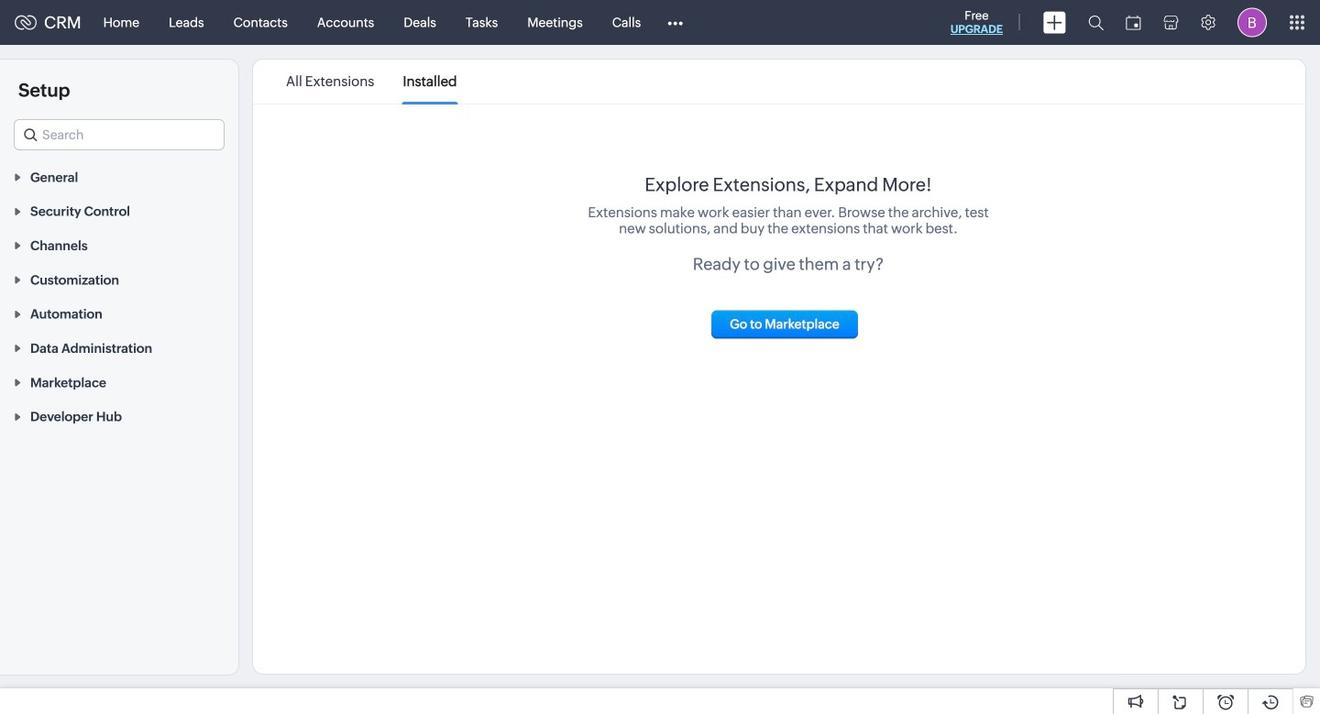 Task type: vqa. For each thing, say whether or not it's contained in the screenshot.
Other Modules field
yes



Task type: describe. For each thing, give the bounding box(es) containing it.
profile element
[[1227, 0, 1279, 44]]

create menu element
[[1033, 0, 1078, 44]]

search element
[[1078, 0, 1115, 45]]

search image
[[1089, 15, 1104, 30]]

logo image
[[15, 15, 37, 30]]

Other Modules field
[[656, 8, 695, 37]]



Task type: locate. For each thing, give the bounding box(es) containing it.
Search text field
[[15, 120, 224, 149]]

calendar image
[[1126, 15, 1142, 30]]

profile image
[[1238, 8, 1268, 37]]

create menu image
[[1044, 11, 1067, 33]]

None field
[[14, 119, 225, 150]]



